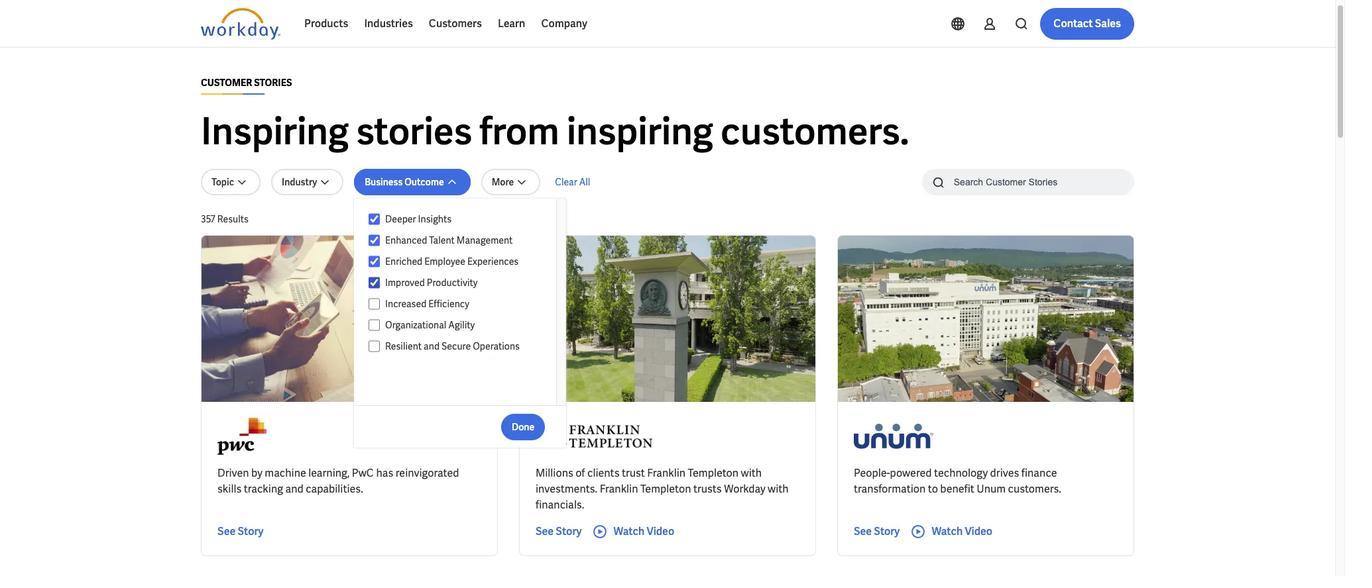 Task type: describe. For each thing, give the bounding box(es) containing it.
products
[[304, 17, 348, 31]]

1 see from the left
[[218, 525, 236, 539]]

industries
[[364, 17, 413, 31]]

1 see story link from the left
[[218, 525, 264, 540]]

1 vertical spatial templeton
[[641, 483, 691, 497]]

powered
[[890, 467, 932, 481]]

employee
[[425, 256, 466, 268]]

more
[[492, 176, 514, 188]]

investments.
[[536, 483, 598, 497]]

all
[[579, 176, 590, 188]]

and inside resilient and secure operations link
[[424, 341, 440, 353]]

stories
[[356, 107, 472, 156]]

transformation
[[854, 483, 926, 497]]

enhanced talent management
[[385, 235, 513, 247]]

experiences
[[468, 256, 519, 268]]

increased
[[385, 298, 427, 310]]

people-powered technology drives finance transformation to benefit unum customers.
[[854, 467, 1062, 497]]

millions
[[536, 467, 574, 481]]

customers button
[[421, 8, 490, 40]]

customers. inside "people-powered technology drives finance transformation to benefit unum customers."
[[1008, 483, 1062, 497]]

enriched employee experiences link
[[380, 254, 544, 270]]

deeper insights link
[[380, 212, 544, 227]]

customers
[[429, 17, 482, 31]]

insights
[[418, 214, 452, 225]]

capabilities.
[[306, 483, 363, 497]]

by
[[251, 467, 263, 481]]

stories
[[254, 77, 292, 89]]

resilient and secure operations
[[385, 341, 520, 353]]

0 horizontal spatial with
[[741, 467, 762, 481]]

improved productivity
[[385, 277, 478, 289]]

sales
[[1095, 17, 1121, 31]]

productivity
[[427, 277, 478, 289]]

reinvigorated
[[396, 467, 459, 481]]

clients
[[588, 467, 620, 481]]

financials.
[[536, 499, 584, 513]]

1 story from the left
[[238, 525, 264, 539]]

see story link for millions of clients trust franklin templeton with investments. franklin templeton trusts workday with financials.
[[536, 525, 582, 540]]

0 vertical spatial franklin
[[647, 467, 686, 481]]

drives
[[990, 467, 1019, 481]]

learning,
[[309, 467, 350, 481]]

secure
[[442, 341, 471, 353]]

clear all button
[[551, 169, 594, 196]]

resilient
[[385, 341, 422, 353]]

done button
[[501, 414, 545, 441]]

management
[[457, 235, 513, 247]]

company
[[541, 17, 588, 31]]

enriched employee experiences
[[385, 256, 519, 268]]

pricewaterhousecoopers global licensing services corporation (pwc) image
[[218, 418, 266, 456]]

inspiring
[[567, 107, 714, 156]]

driven by machine learning, pwc has reinvigorated skills tracking and capabilities.
[[218, 467, 459, 497]]

enhanced
[[385, 235, 427, 247]]

see story for people-powered technology drives finance transformation to benefit unum customers.
[[854, 525, 900, 539]]

clear
[[555, 176, 577, 188]]

topic
[[212, 176, 234, 188]]

pwc
[[352, 467, 374, 481]]

contact sales link
[[1041, 8, 1135, 40]]

agility
[[448, 320, 475, 332]]

inspiring stories from inspiring customers.
[[201, 107, 910, 156]]

improved
[[385, 277, 425, 289]]

unum
[[977, 483, 1006, 497]]

products button
[[296, 8, 356, 40]]

technology
[[934, 467, 988, 481]]

increased efficiency link
[[380, 296, 544, 312]]

has
[[376, 467, 393, 481]]

customer
[[201, 77, 252, 89]]

1 vertical spatial with
[[768, 483, 789, 497]]

story for millions of clients trust franklin templeton with investments. franklin templeton trusts workday with financials.
[[556, 525, 582, 539]]

inspiring
[[201, 107, 349, 156]]

benefit
[[941, 483, 975, 497]]

of
[[576, 467, 585, 481]]

see story for millions of clients trust franklin templeton with investments. franklin templeton trusts workday with financials.
[[536, 525, 582, 539]]

clear all
[[555, 176, 590, 188]]

machine
[[265, 467, 306, 481]]

efficiency
[[429, 298, 470, 310]]

talent
[[429, 235, 455, 247]]

franklin templeton companies, llc image
[[536, 418, 653, 456]]

video for unum
[[965, 525, 993, 539]]

0 vertical spatial templeton
[[688, 467, 739, 481]]

learn button
[[490, 8, 533, 40]]

business
[[365, 176, 403, 188]]

organizational
[[385, 320, 447, 332]]



Task type: locate. For each thing, give the bounding box(es) containing it.
story
[[238, 525, 264, 539], [556, 525, 582, 539], [874, 525, 900, 539]]

franklin right "trust"
[[647, 467, 686, 481]]

franklin
[[647, 467, 686, 481], [600, 483, 638, 497]]

franklin down "trust"
[[600, 483, 638, 497]]

see story link for people-powered technology drives finance transformation to benefit unum customers.
[[854, 525, 900, 540]]

2 watch from the left
[[932, 525, 963, 539]]

1 vertical spatial franklin
[[600, 483, 638, 497]]

1 watch video from the left
[[614, 525, 675, 539]]

0 horizontal spatial watch video
[[614, 525, 675, 539]]

1 vertical spatial and
[[285, 483, 304, 497]]

1 horizontal spatial see story
[[536, 525, 582, 539]]

done
[[512, 421, 535, 433]]

see story
[[218, 525, 264, 539], [536, 525, 582, 539], [854, 525, 900, 539]]

company button
[[533, 8, 596, 40]]

to
[[928, 483, 938, 497]]

3 story from the left
[[874, 525, 900, 539]]

0 horizontal spatial customers.
[[721, 107, 910, 156]]

learn
[[498, 17, 526, 31]]

customers.
[[721, 107, 910, 156], [1008, 483, 1062, 497]]

improved productivity link
[[380, 275, 544, 291]]

watch video
[[614, 525, 675, 539], [932, 525, 993, 539]]

contact sales
[[1054, 17, 1121, 31]]

see story link
[[218, 525, 264, 540], [536, 525, 582, 540], [854, 525, 900, 540]]

see down transformation
[[854, 525, 872, 539]]

video down millions of clients trust franklin templeton with investments. franklin templeton trusts workday with financials.
[[647, 525, 675, 539]]

watch video link
[[593, 525, 675, 540], [911, 525, 993, 540]]

more button
[[481, 169, 541, 196]]

business outcome
[[365, 176, 444, 188]]

and down machine at the left bottom of the page
[[285, 483, 304, 497]]

industry
[[282, 176, 317, 188]]

story down financials.
[[556, 525, 582, 539]]

watch down millions of clients trust franklin templeton with investments. franklin templeton trusts workday with financials.
[[614, 525, 645, 539]]

1 horizontal spatial see story link
[[536, 525, 582, 540]]

results
[[217, 214, 249, 225]]

2 see from the left
[[536, 525, 554, 539]]

industry button
[[271, 169, 344, 196]]

see story down financials.
[[536, 525, 582, 539]]

industries button
[[356, 8, 421, 40]]

1 horizontal spatial and
[[424, 341, 440, 353]]

watch down benefit
[[932, 525, 963, 539]]

templeton down "trust"
[[641, 483, 691, 497]]

None checkbox
[[369, 256, 380, 268], [369, 298, 380, 310], [369, 320, 380, 332], [369, 256, 380, 268], [369, 298, 380, 310], [369, 320, 380, 332]]

2 horizontal spatial story
[[874, 525, 900, 539]]

deeper insights
[[385, 214, 452, 225]]

357 results
[[201, 214, 249, 225]]

watch video link for franklin
[[593, 525, 675, 540]]

watch for unum
[[932, 525, 963, 539]]

see for millions of clients trust franklin templeton with investments. franklin templeton trusts workday with financials.
[[536, 525, 554, 539]]

watch video link down benefit
[[911, 525, 993, 540]]

see down skills
[[218, 525, 236, 539]]

1 horizontal spatial watch video link
[[911, 525, 993, 540]]

operations
[[473, 341, 520, 353]]

resilient and secure operations link
[[380, 339, 544, 355]]

from
[[480, 107, 559, 156]]

3 see from the left
[[854, 525, 872, 539]]

see
[[218, 525, 236, 539], [536, 525, 554, 539], [854, 525, 872, 539]]

1 horizontal spatial see
[[536, 525, 554, 539]]

2 video from the left
[[965, 525, 993, 539]]

2 see story from the left
[[536, 525, 582, 539]]

3 see story from the left
[[854, 525, 900, 539]]

go to the homepage image
[[201, 8, 281, 40]]

2 watch video from the left
[[932, 525, 993, 539]]

trusts
[[694, 483, 722, 497]]

deeper
[[385, 214, 416, 225]]

skills
[[218, 483, 242, 497]]

see for people-powered technology drives finance transformation to benefit unum customers.
[[854, 525, 872, 539]]

watch video link down millions of clients trust franklin templeton with investments. franklin templeton trusts workday with financials.
[[593, 525, 675, 540]]

see story link down transformation
[[854, 525, 900, 540]]

0 horizontal spatial franklin
[[600, 483, 638, 497]]

organizational agility
[[385, 320, 475, 332]]

story down tracking
[[238, 525, 264, 539]]

0 horizontal spatial watch
[[614, 525, 645, 539]]

watch video link for unum
[[911, 525, 993, 540]]

with right "workday"
[[768, 483, 789, 497]]

tracking
[[244, 483, 283, 497]]

watch video down benefit
[[932, 525, 993, 539]]

1 horizontal spatial video
[[965, 525, 993, 539]]

0 horizontal spatial video
[[647, 525, 675, 539]]

people-
[[854, 467, 890, 481]]

enhanced talent management link
[[380, 233, 544, 249]]

1 horizontal spatial story
[[556, 525, 582, 539]]

2 story from the left
[[556, 525, 582, 539]]

and inside driven by machine learning, pwc has reinvigorated skills tracking and capabilities.
[[285, 483, 304, 497]]

customer stories
[[201, 77, 292, 89]]

unum image
[[854, 418, 934, 456]]

watch
[[614, 525, 645, 539], [932, 525, 963, 539]]

workday
[[724, 483, 766, 497]]

story for people-powered technology drives finance transformation to benefit unum customers.
[[874, 525, 900, 539]]

video down unum
[[965, 525, 993, 539]]

2 see story link from the left
[[536, 525, 582, 540]]

Search Customer Stories text field
[[946, 170, 1109, 194]]

3 see story link from the left
[[854, 525, 900, 540]]

1 video from the left
[[647, 525, 675, 539]]

0 horizontal spatial see story
[[218, 525, 264, 539]]

2 watch video link from the left
[[911, 525, 993, 540]]

and
[[424, 341, 440, 353], [285, 483, 304, 497]]

1 watch from the left
[[614, 525, 645, 539]]

watch for franklin
[[614, 525, 645, 539]]

1 vertical spatial customers.
[[1008, 483, 1062, 497]]

1 horizontal spatial watch video
[[932, 525, 993, 539]]

millions of clients trust franklin templeton with investments. franklin templeton trusts workday with financials.
[[536, 467, 789, 513]]

0 horizontal spatial story
[[238, 525, 264, 539]]

2 horizontal spatial see story link
[[854, 525, 900, 540]]

1 see story from the left
[[218, 525, 264, 539]]

video for franklin
[[647, 525, 675, 539]]

1 horizontal spatial with
[[768, 483, 789, 497]]

contact
[[1054, 17, 1093, 31]]

finance
[[1022, 467, 1058, 481]]

organizational agility link
[[380, 318, 544, 334]]

templeton
[[688, 467, 739, 481], [641, 483, 691, 497]]

0 horizontal spatial see story link
[[218, 525, 264, 540]]

1 horizontal spatial franklin
[[647, 467, 686, 481]]

0 vertical spatial with
[[741, 467, 762, 481]]

see down financials.
[[536, 525, 554, 539]]

business outcome button
[[354, 169, 471, 196]]

0 vertical spatial and
[[424, 341, 440, 353]]

trust
[[622, 467, 645, 481]]

1 watch video link from the left
[[593, 525, 675, 540]]

see story down skills
[[218, 525, 264, 539]]

None checkbox
[[369, 214, 380, 225], [369, 235, 380, 247], [369, 277, 380, 289], [369, 341, 380, 353], [369, 214, 380, 225], [369, 235, 380, 247], [369, 277, 380, 289], [369, 341, 380, 353]]

watch video down millions of clients trust franklin templeton with investments. franklin templeton trusts workday with financials.
[[614, 525, 675, 539]]

outcome
[[405, 176, 444, 188]]

story down transformation
[[874, 525, 900, 539]]

with
[[741, 467, 762, 481], [768, 483, 789, 497]]

1 horizontal spatial watch
[[932, 525, 963, 539]]

increased efficiency
[[385, 298, 470, 310]]

with up "workday"
[[741, 467, 762, 481]]

2 horizontal spatial see
[[854, 525, 872, 539]]

enriched
[[385, 256, 423, 268]]

0 horizontal spatial watch video link
[[593, 525, 675, 540]]

see story down transformation
[[854, 525, 900, 539]]

0 horizontal spatial and
[[285, 483, 304, 497]]

1 horizontal spatial customers.
[[1008, 483, 1062, 497]]

0 vertical spatial customers.
[[721, 107, 910, 156]]

driven
[[218, 467, 249, 481]]

watch video for unum
[[932, 525, 993, 539]]

templeton up trusts at the bottom right
[[688, 467, 739, 481]]

topic button
[[201, 169, 261, 196]]

0 horizontal spatial see
[[218, 525, 236, 539]]

video
[[647, 525, 675, 539], [965, 525, 993, 539]]

watch video for franklin
[[614, 525, 675, 539]]

357
[[201, 214, 215, 225]]

and down the organizational agility
[[424, 341, 440, 353]]

see story link down skills
[[218, 525, 264, 540]]

see story link down financials.
[[536, 525, 582, 540]]

2 horizontal spatial see story
[[854, 525, 900, 539]]



Task type: vqa. For each thing, say whether or not it's contained in the screenshot.
3rd See from left
yes



